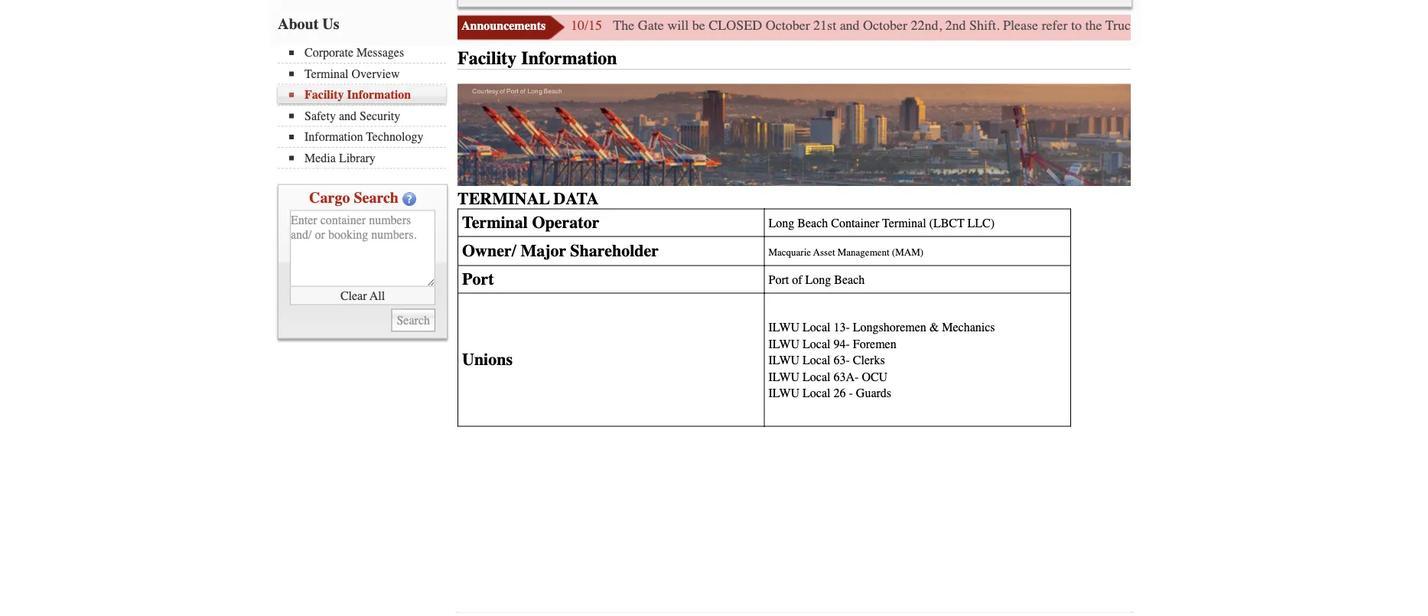 Task type: locate. For each thing, give the bounding box(es) containing it.
terminal down corporate
[[305, 67, 349, 81]]

1 vertical spatial terminal
[[883, 217, 927, 231]]

0 vertical spatial information
[[521, 48, 617, 69]]

1 horizontal spatial october
[[863, 18, 908, 34]]

0 horizontal spatial october
[[766, 18, 810, 34]]

all
[[370, 289, 385, 303]]

0 vertical spatial beach
[[798, 217, 828, 231]]

2 gate from the left
[[1142, 18, 1168, 34]]

0 horizontal spatial menu bar
[[278, 44, 454, 169]]

5 local from the top
[[803, 386, 831, 401]]

messages
[[357, 46, 404, 60]]

3 local from the top
[[803, 353, 831, 368]]

beach down macquarie asset management (mam)
[[834, 273, 865, 287]]

​​owner/
[[462, 241, 517, 261]]

2nd
[[946, 18, 966, 34]]

None submit
[[391, 309, 435, 332]]

overview
[[352, 67, 400, 81]]

0 horizontal spatial facility
[[305, 88, 344, 102]]

llc)
[[968, 217, 995, 231]]

long
[[806, 273, 831, 287]]

shareholder
[[570, 241, 659, 261]]

please
[[1003, 18, 1039, 34]]

information up security
[[347, 88, 411, 102]]

be
[[692, 18, 705, 34]]

t
[[1410, 18, 1411, 34]]

gate
[[638, 18, 664, 34], [1142, 18, 1168, 34]]

mechanics
[[942, 321, 995, 335]]

1 horizontal spatial for
[[1390, 18, 1406, 34]]

and right 21st
[[840, 18, 860, 34]]

information
[[521, 48, 617, 69], [347, 88, 411, 102], [305, 130, 363, 144]]

october left 21st
[[766, 18, 810, 34]]

menu bar
[[458, 0, 1133, 8], [278, 44, 454, 169]]

1 horizontal spatial gate
[[1142, 18, 1168, 34]]

page
[[1235, 18, 1261, 34]]

22nd,
[[911, 18, 942, 34]]

Enter container numbers and/ or booking numbers.  text field
[[290, 210, 435, 287]]

26
[[834, 386, 846, 401]]

clear all button
[[290, 287, 435, 305]]

1 horizontal spatial terminal
[[883, 217, 927, 231]]

details
[[1351, 18, 1387, 34]]

corporate
[[305, 46, 354, 60]]

​​long beach container terminal (lbct llc)
[[769, 217, 995, 231]]

clear all
[[341, 289, 385, 303]]

for left t
[[1390, 18, 1406, 34]]

​ilwu
[[769, 321, 800, 335]]

cargo search
[[309, 189, 399, 207]]

cargo
[[309, 189, 350, 207]]

october
[[766, 18, 810, 34], [863, 18, 908, 34]]

library
[[339, 151, 376, 165]]

1 vertical spatial menu bar
[[278, 44, 454, 169]]

the
[[613, 18, 635, 34]]

1 vertical spatial and
[[339, 109, 357, 123]]

1 horizontal spatial menu bar
[[458, 0, 1133, 8]]

ocu
[[862, 370, 888, 384]]

local left 13-
[[803, 321, 831, 335]]

beach
[[798, 217, 828, 231], [834, 273, 865, 287]]

1 horizontal spatial and
[[840, 18, 860, 34]]

facility
[[458, 48, 517, 69], [305, 88, 344, 102]]

longshoremen
[[853, 321, 927, 335]]

information down 10/15
[[521, 48, 617, 69]]

media library link
[[289, 151, 446, 165]]

4 local from the top
[[803, 370, 831, 384]]

about us
[[278, 15, 340, 33]]

(mam)
[[892, 246, 924, 258]]

further
[[1284, 18, 1321, 34]]

terminal inside corporate messages terminal overview facility information safety and security information technology media library
[[305, 67, 349, 81]]

to
[[1072, 18, 1082, 34]]

for right page
[[1264, 18, 1280, 34]]

local left 63-
[[803, 353, 831, 368]]

october left the 22nd,
[[863, 18, 908, 34]]

safety and security link
[[289, 109, 446, 123]]

beach up asset
[[798, 217, 828, 231]]

0 vertical spatial facility
[[458, 48, 517, 69]]

terminal overview link
[[289, 67, 446, 81]]

facility down the announcements
[[458, 48, 517, 69]]

1 horizontal spatial beach
[[834, 273, 865, 287]]

local left '63a-'
[[803, 370, 831, 384]]

1 vertical spatial information
[[347, 88, 411, 102]]

refer
[[1042, 18, 1068, 34]]

announcements
[[462, 19, 546, 33]]

​​unions
[[462, 350, 513, 370]]

2 october from the left
[[863, 18, 908, 34]]

local
[[803, 321, 831, 335], [803, 337, 831, 351], [803, 353, 831, 368], [803, 370, 831, 384], [803, 386, 831, 401]]

0 horizontal spatial for
[[1264, 18, 1280, 34]]

corporate messages link
[[289, 46, 446, 60]]

facility up safety
[[305, 88, 344, 102]]

truck
[[1106, 18, 1138, 34]]

0 horizontal spatial and
[[339, 109, 357, 123]]

local left 26
[[803, 386, 831, 401]]

1 vertical spatial beach
[[834, 273, 865, 287]]

gate right the truck
[[1142, 18, 1168, 34]]

terminal up (mam)
[[883, 217, 927, 231]]

gate right the
[[638, 18, 664, 34]]

and inside corporate messages terminal overview facility information safety and security information technology media library
[[339, 109, 357, 123]]

gate
[[1324, 18, 1347, 34]]

information down safety
[[305, 130, 363, 144]]

for
[[1264, 18, 1280, 34], [1390, 18, 1406, 34]]

0 horizontal spatial terminal
[[305, 67, 349, 81]]

major
[[521, 241, 566, 261]]

​port of long beach
[[769, 273, 865, 287]]

clear
[[341, 289, 367, 303]]

-
[[849, 386, 853, 401]]

and
[[840, 18, 860, 34], [339, 109, 357, 123]]

0 horizontal spatial beach
[[798, 217, 828, 231]]

1 vertical spatial facility
[[305, 88, 344, 102]]

10/15 the gate will be closed october 21st and october 22nd, 2nd shift. please refer to the truck gate hours web page for further gate details for t
[[571, 18, 1411, 34]]

0 horizontal spatial gate
[[638, 18, 664, 34]]

terminal
[[305, 67, 349, 81], [883, 217, 927, 231]]

0 vertical spatial terminal
[[305, 67, 349, 81]]

media
[[305, 151, 336, 165]]

ilwu
[[769, 337, 800, 351], [769, 353, 800, 368], [769, 370, 800, 384], [769, 386, 800, 401]]

0 vertical spatial and
[[840, 18, 860, 34]]

2 local from the top
[[803, 337, 831, 351]]

container
[[831, 217, 880, 231]]

local left 94-
[[803, 337, 831, 351]]

and right safety
[[339, 109, 357, 123]]

94-
[[834, 337, 850, 351]]



Task type: vqa. For each thing, say whether or not it's contained in the screenshot.
anticipated
no



Task type: describe. For each thing, give the bounding box(es) containing it.
shift.
[[970, 18, 1000, 34]]

technology
[[366, 130, 424, 144]]

security
[[360, 109, 401, 123]]

21st
[[814, 18, 837, 34]]

10/15
[[571, 18, 602, 34]]

1 for from the left
[[1264, 18, 1280, 34]]

​ilwu local 13- longshoremen & mechanics ilwu local 94- foremen ilwu local 63- clerks ilwu local 63a- ocu ilwu local 26 - guards
[[769, 321, 995, 401]]

​port
[[769, 273, 789, 287]]

1 horizontal spatial facility
[[458, 48, 517, 69]]

facility inside corporate messages terminal overview facility information safety and security information technology media library
[[305, 88, 344, 102]]

management
[[838, 246, 890, 258]]

1 october from the left
[[766, 18, 810, 34]]

asset
[[814, 246, 835, 258]]

2 ilwu from the top
[[769, 353, 800, 368]]

​terminal operator
[[462, 213, 600, 233]]

us
[[322, 15, 340, 33]]

information technology link
[[289, 130, 446, 144]]

1 local from the top
[[803, 321, 831, 335]]

about
[[278, 15, 319, 33]]

​​port
[[462, 270, 494, 289]]

corporate messages terminal overview facility information safety and security information technology media library
[[305, 46, 424, 165]]

​terminal
[[462, 213, 528, 233]]

hours
[[1171, 18, 1205, 34]]

(lbct
[[930, 217, 965, 231]]

4 ilwu from the top
[[769, 386, 800, 401]]

3 ilwu from the top
[[769, 370, 800, 384]]

​​​​terminal data
[[458, 190, 599, 209]]

search
[[354, 189, 399, 207]]

foremen
[[853, 337, 897, 351]]

data
[[554, 190, 599, 209]]

​​​​terminal
[[458, 190, 550, 209]]

facility information link
[[289, 88, 446, 102]]

63a-
[[834, 370, 859, 384]]

web
[[1208, 18, 1231, 34]]

safety
[[305, 109, 336, 123]]

2 vertical spatial information
[[305, 130, 363, 144]]

closed
[[709, 18, 762, 34]]

macquarie
[[769, 246, 811, 258]]

operator
[[532, 213, 600, 233]]

facility information
[[458, 48, 617, 69]]

1 ilwu from the top
[[769, 337, 800, 351]]

macquarie asset management (mam)
[[769, 246, 924, 258]]

​​long
[[769, 217, 795, 231]]

1 gate from the left
[[638, 18, 664, 34]]

of
[[792, 273, 802, 287]]

the
[[1086, 18, 1103, 34]]

menu bar containing corporate messages
[[278, 44, 454, 169]]

&
[[930, 321, 939, 335]]

clerks
[[853, 353, 885, 368]]

63-
[[834, 353, 850, 368]]

0 vertical spatial menu bar
[[458, 0, 1133, 8]]

2 for from the left
[[1390, 18, 1406, 34]]

guards
[[856, 386, 892, 401]]

13-
[[834, 321, 850, 335]]

​​owner/ major shareholder
[[462, 241, 659, 261]]

will
[[668, 18, 689, 34]]



